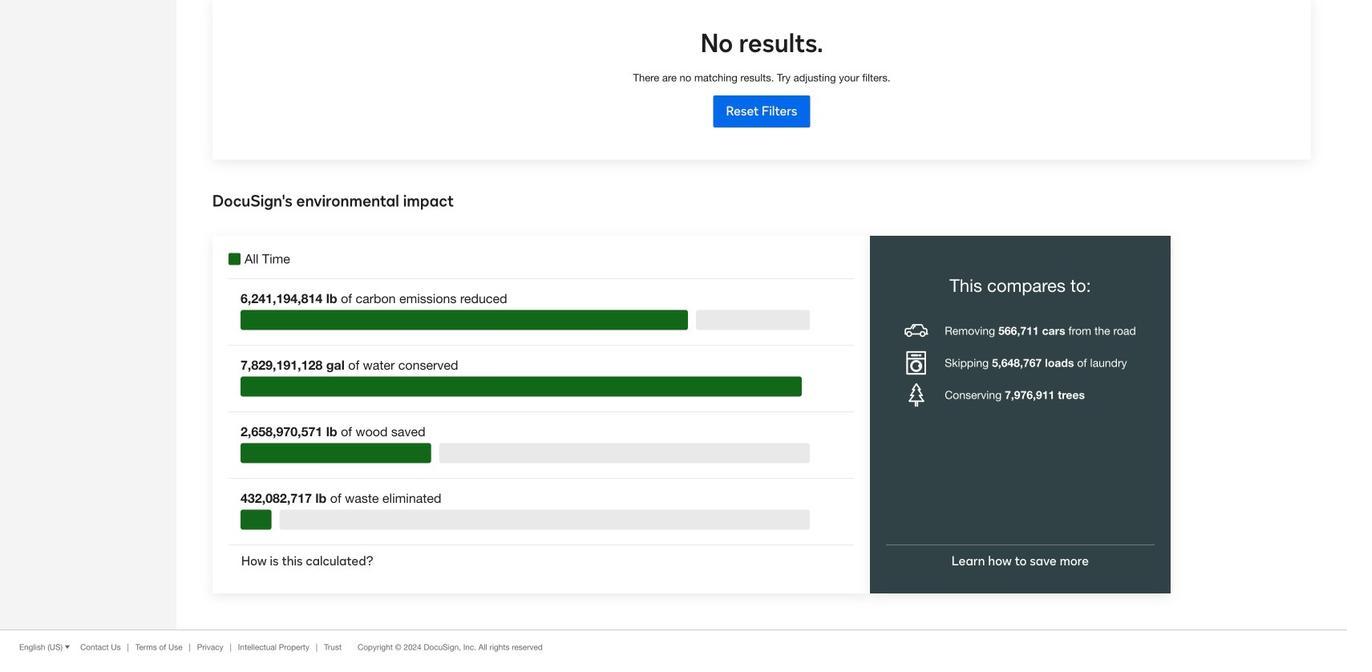 Task type: locate. For each thing, give the bounding box(es) containing it.
more info region
[[0, 630, 1348, 664]]



Task type: vqa. For each thing, say whether or not it's contained in the screenshot.
More Info region
yes



